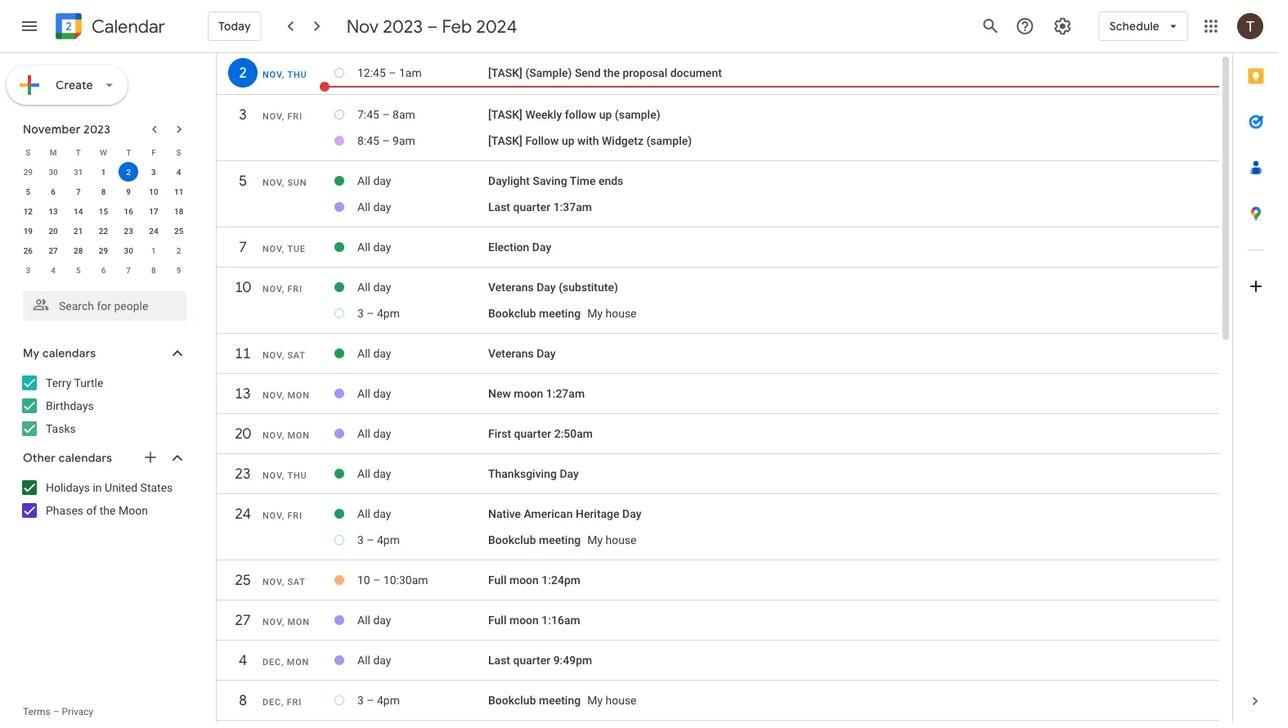 Task type: locate. For each thing, give the bounding box(es) containing it.
day
[[532, 240, 552, 254], [537, 280, 556, 294], [537, 347, 556, 360], [560, 467, 579, 480], [623, 507, 642, 521]]

saving
[[533, 174, 567, 188]]

1 vertical spatial (sample)
[[647, 134, 692, 147]]

1 4pm from the top
[[377, 307, 400, 320]]

10 left 10:30am
[[358, 573, 370, 587]]

bookclub meeting my house down native american heritage day
[[488, 533, 637, 547]]

1 vertical spatial 2
[[126, 167, 131, 177]]

28 element
[[69, 241, 88, 260]]

, inside 2 row
[[282, 70, 285, 80]]

13 for the 13 element
[[49, 206, 58, 216]]

4 row from the top
[[16, 201, 191, 221]]

mon up dec , mon
[[288, 617, 310, 627]]

20 element
[[43, 221, 63, 241]]

8 link
[[228, 686, 258, 715]]

– for the 12:45 – 1am cell
[[389, 66, 396, 80]]

last down daylight
[[488, 200, 511, 214]]

25 down the 18
[[174, 226, 184, 236]]

1 nov , thu from the top
[[263, 70, 307, 80]]

dec for 4
[[263, 657, 281, 667]]

2 vertical spatial house
[[606, 694, 637, 707]]

1 last from the top
[[488, 200, 511, 214]]

all day cell inside "7" row
[[358, 234, 488, 260]]

other calendars
[[23, 451, 112, 466]]

7 inside grid
[[238, 238, 246, 257]]

full up full moon 1:16am button
[[488, 573, 507, 587]]

day left (substitute)
[[537, 280, 556, 294]]

27 down the 25 link
[[234, 611, 250, 630]]

24 inside grid
[[234, 504, 250, 523]]

0 horizontal spatial 25
[[174, 226, 184, 236]]

moon inside "27" row
[[510, 613, 539, 627]]

[task] left (sample)
[[488, 66, 523, 80]]

4 up the 11 element
[[177, 167, 181, 177]]

3 3 – 4pm cell from the top
[[358, 687, 488, 713]]

, inside 8 row
[[281, 697, 284, 707]]

s up october 29 element
[[26, 147, 31, 157]]

0 vertical spatial 2
[[238, 63, 246, 82]]

mon up dec , fri
[[287, 657, 309, 667]]

2 vertical spatial bookclub
[[488, 694, 536, 707]]

1 horizontal spatial 2
[[177, 245, 181, 255]]

1 bookclub from the top
[[488, 307, 536, 320]]

4 up 8 link
[[238, 651, 246, 670]]

7 all day cell from the top
[[358, 421, 488, 447]]

11 all day from the top
[[358, 654, 391, 667]]

3 – 4pm cell
[[358, 300, 488, 326], [358, 527, 488, 553], [358, 687, 488, 713]]

all day cell for 11
[[358, 340, 488, 367]]

10 row
[[217, 272, 1220, 310]]

10 inside 'row group'
[[234, 278, 250, 297]]

3 – 4pm cell inside 10 'row group'
[[358, 300, 488, 326]]

widgetz
[[602, 134, 644, 147]]

day inside 5 row
[[373, 174, 391, 188]]

daylight saving time ends
[[488, 174, 624, 188]]

terry turtle
[[46, 376, 103, 389]]

24 down 23 link on the left bottom of page
[[234, 504, 250, 523]]

day inside "27" row
[[373, 613, 391, 627]]

day for 11
[[537, 347, 556, 360]]

3 all day from the top
[[358, 240, 391, 254]]

3 nov , mon from the top
[[263, 617, 310, 627]]

nov , fri right 3 link
[[263, 111, 303, 122]]

, for 4
[[281, 657, 284, 667]]

moon right new
[[514, 387, 543, 400]]

3 4pm from the top
[[377, 694, 400, 707]]

8 day from the top
[[373, 467, 391, 480]]

3 meeting from the top
[[539, 694, 581, 707]]

all day cell inside 20 row
[[358, 421, 488, 447]]

1 vertical spatial 1
[[151, 245, 156, 255]]

5 link
[[228, 166, 258, 196]]

tab list
[[1234, 53, 1279, 678]]

3 [task] from the top
[[488, 134, 523, 147]]

house
[[606, 307, 637, 320], [606, 533, 637, 547], [606, 694, 637, 707]]

1:37am
[[554, 200, 592, 214]]

23 inside row
[[124, 226, 133, 236]]

3 bookclub from the top
[[488, 694, 536, 707]]

calendars for my calendars
[[42, 346, 96, 361]]

veterans down election
[[488, 280, 534, 294]]

nov , fri inside '10' row
[[263, 284, 303, 294]]

mon for 4
[[287, 657, 309, 667]]

1 horizontal spatial 8
[[151, 265, 156, 275]]

1 vertical spatial full
[[488, 613, 507, 627]]

bookclub meeting my house down veterans day (substitute)
[[488, 307, 637, 320]]

nov for 2
[[263, 70, 282, 80]]

3 – 4pm cell inside 24 row group
[[358, 527, 488, 553]]

full inside 25 row
[[488, 573, 507, 587]]

2 day from the top
[[373, 200, 391, 214]]

, inside 20 row
[[282, 430, 285, 441]]

23 down 16
[[124, 226, 133, 236]]

5 down october 29 element
[[26, 187, 30, 196]]

(substitute)
[[559, 280, 618, 294]]

2 veterans from the top
[[488, 347, 534, 360]]

t up october 31 element
[[76, 147, 81, 157]]

bookclub meeting my house for 10
[[488, 307, 637, 320]]

24 row group
[[217, 499, 1220, 560]]

8 all from the top
[[358, 467, 371, 480]]

house inside 10 'row group'
[[606, 307, 637, 320]]

7 up 10 link
[[238, 238, 246, 257]]

daylight
[[488, 174, 530, 188]]

8 down 4 link
[[238, 691, 246, 710]]

full
[[488, 573, 507, 587], [488, 613, 507, 627]]

1:24pm
[[542, 573, 581, 587]]

30 down 23 element
[[124, 245, 133, 255]]

0 vertical spatial full
[[488, 573, 507, 587]]

8:45 – 9am cell
[[358, 128, 488, 154]]

23 row
[[217, 459, 1220, 497]]

2 vertical spatial nov , fri
[[263, 511, 303, 521]]

25 inside row
[[174, 226, 184, 236]]

1 vertical spatial sat
[[288, 577, 306, 587]]

1 vertical spatial nov , thu
[[263, 470, 307, 481]]

1 up "december 8" element
[[151, 245, 156, 255]]

election
[[488, 240, 530, 254]]

8:45 – 9am
[[358, 134, 416, 147]]

new
[[488, 387, 511, 400]]

, for 5
[[282, 178, 285, 188]]

10
[[149, 187, 158, 196], [234, 278, 250, 297], [358, 573, 370, 587]]

turtle
[[74, 376, 103, 389]]

, up dec , mon
[[282, 617, 285, 627]]

sat
[[288, 350, 306, 360], [288, 577, 306, 587]]

20 inside row
[[234, 424, 250, 443]]

29 for 29 element
[[99, 245, 108, 255]]

all day inside "7" row
[[358, 240, 391, 254]]

10 all from the top
[[358, 613, 371, 627]]

1 horizontal spatial up
[[599, 108, 612, 121]]

all inside "7" row
[[358, 240, 371, 254]]

all day inside 24 row
[[358, 507, 391, 521]]

1 vertical spatial nov , sat
[[263, 577, 306, 587]]

0 vertical spatial moon
[[514, 387, 543, 400]]

8 up 15 "element" at the left of page
[[101, 187, 106, 196]]

1 vertical spatial 29
[[99, 245, 108, 255]]

all day inside 20 row
[[358, 427, 391, 440]]

veterans day (substitute) button
[[488, 280, 618, 294]]

day inside '10' row
[[373, 280, 391, 294]]

row containing 5
[[16, 182, 191, 201]]

all day cell for 13
[[358, 380, 488, 407]]

1 horizontal spatial t
[[126, 147, 131, 157]]

up right follow
[[599, 108, 612, 121]]

2 3 – 4pm cell from the top
[[358, 527, 488, 553]]

11
[[174, 187, 184, 196], [234, 344, 250, 363]]

8 down december 1 element at the top left
[[151, 265, 156, 275]]

0 vertical spatial 29
[[23, 167, 33, 177]]

2 vertical spatial 3 – 4pm cell
[[358, 687, 488, 713]]

nov , thu right 23 link on the left bottom of page
[[263, 470, 307, 481]]

the
[[604, 66, 620, 80], [100, 504, 116, 517]]

tasks
[[46, 422, 76, 435]]

None search field
[[0, 285, 203, 321]]

2 horizontal spatial 7
[[238, 238, 246, 257]]

nov 2023 – feb 2024
[[347, 15, 517, 38]]

nov for 24
[[263, 511, 282, 521]]

1 vertical spatial 7
[[238, 238, 246, 257]]

5 for 5 link on the left of page
[[238, 171, 246, 190]]

nov , mon right 20 link
[[263, 430, 310, 441]]

, inside 4 row
[[281, 657, 284, 667]]

all day cell for 27
[[358, 607, 488, 633]]

the right send
[[604, 66, 620, 80]]

(sample)
[[615, 108, 661, 121], [647, 134, 692, 147]]

all day cell for 10
[[358, 274, 488, 300]]

all for 13
[[358, 387, 371, 400]]

mon for 20
[[288, 430, 310, 441]]

1 vertical spatial thu
[[288, 470, 307, 481]]

3 bookclub meeting my house from the top
[[488, 694, 637, 707]]

fri down tue
[[288, 284, 303, 294]]

0 horizontal spatial 7
[[76, 187, 81, 196]]

20
[[49, 226, 58, 236], [234, 424, 250, 443]]

6 row from the top
[[16, 241, 191, 260]]

meeting down "9:49pm"
[[539, 694, 581, 707]]

0 horizontal spatial 30
[[49, 167, 58, 177]]

3 inside 24 row group
[[358, 533, 364, 547]]

, right 20 link
[[282, 430, 285, 441]]

nov right 24 link at the left bottom of the page
[[263, 511, 282, 521]]

1 horizontal spatial 23
[[234, 464, 250, 483]]

, left sun
[[282, 178, 285, 188]]

nov , thu right 2 link
[[263, 70, 307, 80]]

nov inside 5 row
[[263, 178, 282, 188]]

bookclub meeting my house inside 10 'row group'
[[488, 307, 637, 320]]

moon left 1:16am
[[510, 613, 539, 627]]

sat inside 25 row
[[288, 577, 306, 587]]

0 vertical spatial bookclub meeting my house
[[488, 307, 637, 320]]

, for 3
[[282, 111, 285, 122]]

[task] left follow
[[488, 134, 523, 147]]

moon left the 1:24pm
[[510, 573, 539, 587]]

all day inside 5 row
[[358, 174, 391, 188]]

grid containing 2
[[217, 53, 1220, 724]]

7 down 30 element
[[126, 265, 131, 275]]

full moon 1:16am
[[488, 613, 581, 627]]

all for 10
[[358, 280, 371, 294]]

0 vertical spatial house
[[606, 307, 637, 320]]

1 all from the top
[[358, 174, 371, 188]]

1 horizontal spatial 13
[[234, 384, 250, 403]]

full moon 1:16am button
[[488, 613, 581, 627]]

27 link
[[228, 605, 258, 635]]

1 horizontal spatial 11
[[234, 344, 250, 363]]

1 dec from the top
[[263, 657, 281, 667]]

6 all day cell from the top
[[358, 380, 488, 407]]

29 left october 30 element
[[23, 167, 33, 177]]

2 nov , thu from the top
[[263, 470, 307, 481]]

house inside 24 row group
[[606, 533, 637, 547]]

1 vertical spatial house
[[606, 533, 637, 547]]

2 vertical spatial nov , mon
[[263, 617, 310, 627]]

4pm for 10
[[377, 307, 400, 320]]

– inside 8 row
[[367, 694, 374, 707]]

the inside 2 row
[[604, 66, 620, 80]]

, for 10
[[282, 284, 285, 294]]

0 vertical spatial [task]
[[488, 66, 523, 80]]

quarter down saving
[[513, 200, 551, 214]]

3 – 4pm cell inside 8 row
[[358, 687, 488, 713]]

1 vertical spatial quarter
[[514, 427, 552, 440]]

all day inside "11" row
[[358, 347, 391, 360]]

1 veterans from the top
[[488, 280, 534, 294]]

10 day from the top
[[373, 613, 391, 627]]

0 horizontal spatial up
[[562, 134, 575, 147]]

6 all day from the top
[[358, 387, 391, 400]]

20 inside row
[[49, 226, 58, 236]]

12
[[23, 206, 33, 216]]

all day cell
[[358, 168, 488, 194], [358, 194, 488, 220], [358, 234, 488, 260], [358, 274, 488, 300], [358, 340, 488, 367], [358, 380, 488, 407], [358, 421, 488, 447], [358, 461, 488, 487], [358, 501, 488, 527], [358, 607, 488, 633], [358, 647, 488, 673]]

29 down 22
[[99, 245, 108, 255]]

2 bookclub meeting button from the top
[[488, 533, 581, 547]]

the right of
[[100, 504, 116, 517]]

moon for 13
[[514, 387, 543, 400]]

–
[[427, 15, 438, 38], [389, 66, 396, 80], [382, 108, 390, 121], [382, 134, 390, 147], [367, 307, 374, 320], [367, 533, 374, 547], [373, 573, 381, 587], [367, 694, 374, 707], [53, 706, 59, 718]]

5 row from the top
[[16, 221, 191, 241]]

5 for december 5 element
[[76, 265, 81, 275]]

all inside 4 row
[[358, 654, 371, 667]]

1 row from the top
[[16, 142, 191, 162]]

last quarter 9:49pm
[[488, 654, 593, 667]]

, down nov , tue
[[282, 284, 285, 294]]

1 horizontal spatial the
[[604, 66, 620, 80]]

calendars
[[42, 346, 96, 361], [59, 451, 112, 466]]

0 vertical spatial up
[[599, 108, 612, 121]]

3 bookclub meeting button from the top
[[488, 694, 581, 707]]

quarter
[[513, 200, 551, 214], [514, 427, 552, 440], [513, 654, 551, 667]]

day for 10
[[373, 280, 391, 294]]

5 all day cell from the top
[[358, 340, 488, 367]]

day for 10
[[537, 280, 556, 294]]

2 vertical spatial quarter
[[513, 654, 551, 667]]

4 all from the top
[[358, 280, 371, 294]]

, right 8 link
[[281, 697, 284, 707]]

nov , sat for 11
[[263, 350, 306, 360]]

4pm for 24
[[377, 533, 400, 547]]

0 horizontal spatial 20
[[49, 226, 58, 236]]

sat for 25
[[288, 577, 306, 587]]

moon
[[514, 387, 543, 400], [510, 573, 539, 587], [510, 613, 539, 627]]

1 house from the top
[[606, 307, 637, 320]]

0 horizontal spatial 6
[[51, 187, 56, 196]]

1 vertical spatial 4pm
[[377, 533, 400, 547]]

5 row group
[[217, 166, 1220, 227]]

7 all from the top
[[358, 427, 371, 440]]

1 horizontal spatial 2023
[[383, 15, 423, 38]]

30 inside 30 element
[[124, 245, 133, 255]]

veterans inside '10' row
[[488, 280, 534, 294]]

all day cell inside 24 row
[[358, 501, 488, 527]]

1 horizontal spatial 7
[[126, 265, 131, 275]]

1 nov , fri from the top
[[263, 111, 303, 122]]

s
[[26, 147, 31, 157], [176, 147, 181, 157]]

day for 24
[[373, 507, 391, 521]]

t up 2 cell
[[126, 147, 131, 157]]

meeting down native american heritage day
[[539, 533, 581, 547]]

calendars up terry turtle
[[42, 346, 96, 361]]

day right heritage
[[623, 507, 642, 521]]

nov , sat inside 25 row
[[263, 577, 306, 587]]

moon for 27
[[510, 613, 539, 627]]

2 nov , mon from the top
[[263, 430, 310, 441]]

meeting for 10
[[539, 307, 581, 320]]

day for 20
[[373, 427, 391, 440]]

1 nov , mon from the top
[[263, 390, 310, 401]]

5 down 28 element
[[76, 265, 81, 275]]

bookclub for 24
[[488, 533, 536, 547]]

main drawer image
[[20, 16, 39, 36]]

fri
[[288, 111, 303, 122], [288, 284, 303, 294], [288, 511, 303, 521], [287, 697, 302, 707]]

all inside 24 row
[[358, 507, 371, 521]]

– inside 2 row
[[389, 66, 396, 80]]

up inside 3 row
[[599, 108, 612, 121]]

5 all from the top
[[358, 347, 371, 360]]

5 all day from the top
[[358, 347, 391, 360]]

fri for 10
[[288, 284, 303, 294]]

nov , thu inside 2 row
[[263, 70, 307, 80]]

3 – 4pm inside 8 row
[[358, 694, 400, 707]]

today
[[218, 19, 251, 34]]

(sample) right widgetz at the top of page
[[647, 134, 692, 147]]

bookclub meeting my house inside 24 row group
[[488, 533, 637, 547]]

bookclub meeting button for 24
[[488, 533, 581, 547]]

3 house from the top
[[606, 694, 637, 707]]

election day button
[[488, 240, 552, 254]]

1 vertical spatial meeting
[[539, 533, 581, 547]]

my
[[588, 307, 603, 320], [23, 346, 40, 361], [588, 533, 603, 547], [588, 694, 603, 707]]

13 up the 20 element at the left top of page
[[49, 206, 58, 216]]

0 vertical spatial dec
[[263, 657, 281, 667]]

5 day from the top
[[373, 347, 391, 360]]

, for 8
[[281, 697, 284, 707]]

nov right 20 link
[[263, 430, 282, 441]]

meeting inside 24 row group
[[539, 533, 581, 547]]

2 vertical spatial 2
[[177, 245, 181, 255]]

11 row
[[217, 339, 1220, 376]]

dec right 8 link
[[263, 697, 281, 707]]

1 vertical spatial veterans
[[488, 347, 534, 360]]

10 all day from the top
[[358, 613, 391, 627]]

1 3 – 4pm cell from the top
[[358, 300, 488, 326]]

3 cell from the top
[[488, 687, 1212, 713]]

new moon 1:27am
[[488, 387, 585, 400]]

all inside '13' row
[[358, 387, 371, 400]]

, for 11
[[282, 350, 285, 360]]

row containing 19
[[16, 221, 191, 241]]

1 vertical spatial 30
[[124, 245, 133, 255]]

1 full from the top
[[488, 573, 507, 587]]

1 horizontal spatial 24
[[234, 504, 250, 523]]

2 nov , fri from the top
[[263, 284, 303, 294]]

2 sat from the top
[[288, 577, 306, 587]]

1 nov , sat from the top
[[263, 350, 306, 360]]

2 horizontal spatial 4
[[238, 651, 246, 670]]

1 day from the top
[[373, 174, 391, 188]]

day down "2:50am"
[[560, 467, 579, 480]]

[task] (sample) send the proposal document button
[[488, 66, 722, 80]]

, right 2 link
[[282, 70, 285, 80]]

mon for 13
[[288, 390, 310, 401]]

0 horizontal spatial 4
[[51, 265, 56, 275]]

follow
[[526, 134, 559, 147]]

22
[[99, 226, 108, 236]]

1 horizontal spatial 6
[[101, 265, 106, 275]]

day right election
[[532, 240, 552, 254]]

10 – 10:30am
[[358, 573, 428, 587]]

thu for 23
[[288, 470, 307, 481]]

nov , mon inside "27" row
[[263, 617, 310, 627]]

grid
[[217, 53, 1220, 724]]

thu inside 2 row
[[288, 70, 307, 80]]

1:16am
[[542, 613, 581, 627]]

2 3 – 4pm from the top
[[358, 533, 400, 547]]

2 thu from the top
[[288, 470, 307, 481]]

nov right 2 link
[[263, 70, 282, 80]]

veterans
[[488, 280, 534, 294], [488, 347, 534, 360]]

day inside 24 row
[[373, 507, 391, 521]]

all day inside '13' row
[[358, 387, 391, 400]]

, right 4 link
[[281, 657, 284, 667]]

27 up december 4 element
[[49, 245, 58, 255]]

16
[[124, 206, 133, 216]]

1 vertical spatial nov , fri
[[263, 284, 303, 294]]

2 house from the top
[[606, 533, 637, 547]]

24 link
[[228, 499, 258, 529]]

all day cell inside 5 row
[[358, 168, 488, 194]]

2 last from the top
[[488, 654, 511, 667]]

10 all day cell from the top
[[358, 607, 488, 633]]

26 element
[[18, 241, 38, 260]]

nov , fri inside 3 row
[[263, 111, 303, 122]]

1 all day from the top
[[358, 174, 391, 188]]

15
[[99, 206, 108, 216]]

nov , mon up dec , mon
[[263, 617, 310, 627]]

1 horizontal spatial 5
[[76, 265, 81, 275]]

20 up '27' element
[[49, 226, 58, 236]]

all day for 23
[[358, 467, 391, 480]]

1 vertical spatial 25
[[234, 571, 250, 590]]

2 full from the top
[[488, 613, 507, 627]]

meeting
[[539, 307, 581, 320], [539, 533, 581, 547], [539, 694, 581, 707]]

all day for 13
[[358, 387, 391, 400]]

24 inside november 2023 grid
[[149, 226, 158, 236]]

nov left sun
[[263, 178, 282, 188]]

thu inside 23 "row"
[[288, 470, 307, 481]]

0 horizontal spatial 2023
[[84, 122, 110, 137]]

2 bookclub meeting my house from the top
[[488, 533, 637, 547]]

8 all day from the top
[[358, 467, 391, 480]]

day for 4
[[373, 654, 391, 667]]

11 all day cell from the top
[[358, 647, 488, 673]]

0 vertical spatial 2023
[[383, 15, 423, 38]]

7 day from the top
[[373, 427, 391, 440]]

0 vertical spatial 4
[[177, 167, 181, 177]]

8 for 8 link
[[238, 691, 246, 710]]

1 vertical spatial bookclub meeting my house
[[488, 533, 637, 547]]

bookclub meeting button inside 24 row group
[[488, 533, 581, 547]]

10 element
[[144, 182, 164, 201]]

3 – 4pm
[[358, 307, 400, 320], [358, 533, 400, 547], [358, 694, 400, 707]]

0 horizontal spatial 9
[[126, 187, 131, 196]]

nov , mon for 13
[[263, 390, 310, 401]]

0 vertical spatial nov , fri
[[263, 111, 303, 122]]

1 horizontal spatial 29
[[99, 245, 108, 255]]

9 all day cell from the top
[[358, 501, 488, 527]]

heritage
[[576, 507, 620, 521]]

25
[[174, 226, 184, 236], [234, 571, 250, 590]]

fri right 3 link
[[288, 111, 303, 122]]

24 down 17
[[149, 226, 158, 236]]

nov , sat inside "11" row
[[263, 350, 306, 360]]

1 3 – 4pm from the top
[[358, 307, 400, 320]]

row group
[[16, 162, 191, 280]]

nov for 10
[[263, 284, 282, 294]]

0 vertical spatial meeting
[[539, 307, 581, 320]]

nov , thu inside 23 "row"
[[263, 470, 307, 481]]

quarter down full moon 1:16am at the left of page
[[513, 654, 551, 667]]

3 day from the top
[[373, 240, 391, 254]]

4 for december 4 element
[[51, 265, 56, 275]]

24 row
[[217, 499, 1220, 537]]

1 vertical spatial the
[[100, 504, 116, 517]]

t
[[76, 147, 81, 157], [126, 147, 131, 157]]

7 up 14 element
[[76, 187, 81, 196]]

6
[[51, 187, 56, 196], [101, 265, 106, 275]]

nov , fri for 24
[[263, 511, 303, 521]]

1 vertical spatial 8
[[151, 265, 156, 275]]

my calendars list
[[3, 370, 203, 442]]

3 nov , fri from the top
[[263, 511, 303, 521]]

nov inside 25 row
[[263, 577, 282, 587]]

daylight saving time ends button
[[488, 174, 624, 188]]

4 all day cell from the top
[[358, 274, 488, 300]]

, right 24 link at the left bottom of the page
[[282, 511, 285, 521]]

20 down 13 link
[[234, 424, 250, 443]]

bookclub up veterans day button
[[488, 307, 536, 320]]

nov inside "27" row
[[263, 617, 282, 627]]

1 vertical spatial 9
[[177, 265, 181, 275]]

1 vertical spatial 10
[[234, 278, 250, 297]]

all day cell for 20
[[358, 421, 488, 447]]

sat for 11
[[288, 350, 306, 360]]

bookclub down last quarter 9:49pm button
[[488, 694, 536, 707]]

nov inside 3 row
[[263, 111, 282, 122]]

5 left nov , sun
[[238, 171, 246, 190]]

0 horizontal spatial 24
[[149, 226, 158, 236]]

november 2023
[[23, 122, 110, 137]]

october 29 element
[[18, 162, 38, 182]]

30
[[49, 167, 58, 177], [124, 245, 133, 255]]

1 vertical spatial bookclub meeting button
[[488, 533, 581, 547]]

1 vertical spatial cell
[[488, 527, 1212, 553]]

mon right 20 link
[[288, 430, 310, 441]]

0 vertical spatial quarter
[[513, 200, 551, 214]]

1 vertical spatial nov , mon
[[263, 430, 310, 441]]

nov , sat right 11 link
[[263, 350, 306, 360]]

2 all day from the top
[[358, 200, 391, 214]]

nov right 10 link
[[263, 284, 282, 294]]

schedule button
[[1099, 7, 1189, 46]]

2 meeting from the top
[[539, 533, 581, 547]]

, inside "11" row
[[282, 350, 285, 360]]

2023 for november
[[84, 122, 110, 137]]

other calendars button
[[3, 445, 203, 471]]

0 vertical spatial veterans
[[488, 280, 534, 294]]

, right 3 link
[[282, 111, 285, 122]]

day inside "7" row
[[373, 240, 391, 254]]

all day cell for 24
[[358, 501, 488, 527]]

bookclub meeting button inside 10 'row group'
[[488, 307, 581, 320]]

– inside 25 row
[[373, 573, 381, 587]]

1 vertical spatial 2023
[[84, 122, 110, 137]]

25 up 27 link
[[234, 571, 250, 590]]

1 all day cell from the top
[[358, 168, 488, 194]]

2 bookclub from the top
[[488, 533, 536, 547]]

nov inside 23 "row"
[[263, 470, 282, 481]]

bookclub meeting button inside 8 row
[[488, 694, 581, 707]]

nov right 23 link on the left bottom of page
[[263, 470, 282, 481]]

3 3 – 4pm from the top
[[358, 694, 400, 707]]

2 nov , sat from the top
[[263, 577, 306, 587]]

last for last quarter 1:37am
[[488, 200, 511, 214]]

all inside 23 "row"
[[358, 467, 371, 480]]

mon inside 20 row
[[288, 430, 310, 441]]

1 bookclub meeting button from the top
[[488, 307, 581, 320]]

1 horizontal spatial 27
[[234, 611, 250, 630]]

0 horizontal spatial 2
[[126, 167, 131, 177]]

phases of the moon
[[46, 504, 148, 517]]

december 7 element
[[119, 260, 138, 280]]

dec inside 4 row
[[263, 657, 281, 667]]

17 element
[[144, 201, 164, 221]]

all day for 27
[[358, 613, 391, 627]]

13 link
[[228, 379, 258, 408]]

0 vertical spatial 11
[[174, 187, 184, 196]]

row
[[16, 142, 191, 162], [16, 162, 191, 182], [16, 182, 191, 201], [16, 201, 191, 221], [16, 221, 191, 241], [16, 241, 191, 260], [16, 260, 191, 280]]

0 vertical spatial 7
[[76, 187, 81, 196]]

– for 7:45 – 8am cell
[[382, 108, 390, 121]]

1 vertical spatial 3 – 4pm
[[358, 533, 400, 547]]

nov , fri right 24 link at the left bottom of the page
[[263, 511, 303, 521]]

row containing 3
[[16, 260, 191, 280]]

, inside 25 row
[[282, 577, 285, 587]]

1 vertical spatial 3 – 4pm cell
[[358, 527, 488, 553]]

up left with
[[562, 134, 575, 147]]

last inside the 5 row group
[[488, 200, 511, 214]]

0 vertical spatial thu
[[288, 70, 307, 80]]

27 row
[[217, 605, 1220, 643]]

, inside 24 row
[[282, 511, 285, 521]]

21
[[74, 226, 83, 236]]

all for 4
[[358, 654, 371, 667]]

day for 7
[[373, 240, 391, 254]]

2 s from the left
[[176, 147, 181, 157]]

11 up 13 link
[[234, 344, 250, 363]]

row containing 26
[[16, 241, 191, 260]]

, right 23 link on the left bottom of page
[[282, 470, 285, 481]]

23
[[124, 226, 133, 236], [234, 464, 250, 483]]

day inside "11" row
[[373, 347, 391, 360]]

full for 27
[[488, 613, 507, 627]]

7
[[76, 187, 81, 196], [238, 238, 246, 257], [126, 265, 131, 275]]

bookclub meeting button down last quarter 9:49pm button
[[488, 694, 581, 707]]

, left tue
[[282, 244, 285, 254]]

dec inside 8 row
[[263, 697, 281, 707]]

3 all day cell from the top
[[358, 234, 488, 260]]

, inside 23 "row"
[[282, 470, 285, 481]]

, inside '10' row
[[282, 284, 285, 294]]

11 day from the top
[[373, 654, 391, 667]]

4 down '27' element
[[51, 265, 56, 275]]

0 horizontal spatial 27
[[49, 245, 58, 255]]

all inside 5 row
[[358, 174, 371, 188]]

2 vertical spatial bookclub meeting my house
[[488, 694, 637, 707]]

9 down december 2 element
[[177, 265, 181, 275]]

all day for 4
[[358, 654, 391, 667]]

2, today element
[[119, 162, 138, 182]]

2 4pm from the top
[[377, 533, 400, 547]]

all day for 5
[[358, 174, 391, 188]]

calendars for other calendars
[[59, 451, 112, 466]]

0 horizontal spatial s
[[26, 147, 31, 157]]

meeting inside 10 'row group'
[[539, 307, 581, 320]]

3 row
[[217, 100, 1220, 137]]

25 row
[[217, 565, 1220, 603]]

3 – 4pm inside 10 'row group'
[[358, 307, 400, 320]]

10 down 7 link
[[234, 278, 250, 297]]

15 element
[[94, 201, 113, 221]]

20 row
[[217, 419, 1220, 457]]

2 cell from the top
[[488, 527, 1212, 553]]

2 dec from the top
[[263, 697, 281, 707]]

10 row group
[[217, 272, 1220, 334]]

– for 10 – 10:30am cell
[[373, 573, 381, 587]]

mon inside 4 row
[[287, 657, 309, 667]]

11 inside row
[[174, 187, 184, 196]]

2 vertical spatial cell
[[488, 687, 1212, 713]]

8 all day cell from the top
[[358, 461, 488, 487]]

sun
[[288, 178, 307, 188]]

calendar heading
[[88, 15, 165, 38]]

3 row from the top
[[16, 182, 191, 201]]

bookclub meeting button down american
[[488, 533, 581, 547]]

nov right 11 link
[[263, 350, 282, 360]]

4 row
[[217, 646, 1220, 683]]

1 meeting from the top
[[539, 307, 581, 320]]

1 bookclub meeting my house from the top
[[488, 307, 637, 320]]

7 row
[[217, 232, 1220, 270]]

december 9 element
[[169, 260, 189, 280]]

1 horizontal spatial 20
[[234, 424, 250, 443]]

2:50am
[[554, 427, 593, 440]]

2 row from the top
[[16, 162, 191, 182]]

4pm inside 10 'row group'
[[377, 307, 400, 320]]

1 vertical spatial 24
[[234, 504, 250, 523]]

sat inside "11" row
[[288, 350, 306, 360]]

4pm inside 24 row group
[[377, 533, 400, 547]]

(sample) up widgetz at the top of page
[[615, 108, 661, 121]]

0 vertical spatial 8
[[101, 187, 106, 196]]

1 horizontal spatial 1
[[151, 245, 156, 255]]

2 all day cell from the top
[[358, 194, 488, 220]]

december 6 element
[[94, 260, 113, 280]]

30 down the m
[[49, 167, 58, 177]]

7 all day from the top
[[358, 427, 391, 440]]

1 vertical spatial 13
[[234, 384, 250, 403]]

0 horizontal spatial 10
[[149, 187, 158, 196]]

2 [task] from the top
[[488, 108, 523, 121]]

all day cell inside "27" row
[[358, 607, 488, 633]]

all day cell inside 4 row
[[358, 647, 488, 673]]

7 row from the top
[[16, 260, 191, 280]]

mon inside "27" row
[[288, 617, 310, 627]]

0 horizontal spatial the
[[100, 504, 116, 517]]

14
[[74, 206, 83, 216]]

3 all from the top
[[358, 240, 371, 254]]

create
[[56, 78, 93, 92]]

6 day from the top
[[373, 387, 391, 400]]

calendar element
[[52, 10, 165, 46]]

nov right 3 link
[[263, 111, 282, 122]]

bookclub meeting my house for 24
[[488, 533, 637, 547]]

4 day from the top
[[373, 280, 391, 294]]

nov , fri right 10 link
[[263, 284, 303, 294]]

27 inside november 2023 grid
[[49, 245, 58, 255]]

2 vertical spatial 4
[[238, 651, 246, 670]]

sat right the 25 link
[[288, 577, 306, 587]]

veterans day (substitute)
[[488, 280, 618, 294]]

last down full moon 1:16am button
[[488, 654, 511, 667]]

1 cell from the top
[[488, 300, 1212, 326]]

0 vertical spatial 27
[[49, 245, 58, 255]]

1 thu from the top
[[288, 70, 307, 80]]

0 horizontal spatial 11
[[174, 187, 184, 196]]

cell for 10
[[488, 300, 1212, 326]]

cell
[[488, 300, 1212, 326], [488, 527, 1212, 553], [488, 687, 1212, 713]]

0 vertical spatial 9
[[126, 187, 131, 196]]

nov right the 25 link
[[263, 577, 282, 587]]

– inside 10 'row group'
[[367, 307, 374, 320]]

sat right 11 link
[[288, 350, 306, 360]]

2
[[238, 63, 246, 82], [126, 167, 131, 177], [177, 245, 181, 255]]

0 vertical spatial 20
[[49, 226, 58, 236]]

9 day from the top
[[373, 507, 391, 521]]

1 horizontal spatial s
[[176, 147, 181, 157]]



Task type: vqa. For each thing, say whether or not it's contained in the screenshot.


Task type: describe. For each thing, give the bounding box(es) containing it.
last for last quarter 9:49pm
[[488, 654, 511, 667]]

10 for 10 link
[[234, 278, 250, 297]]

all day for 11
[[358, 347, 391, 360]]

3 inside 8 row
[[358, 694, 364, 707]]

nov for 3
[[263, 111, 282, 122]]

28
[[74, 245, 83, 255]]

13 row
[[217, 379, 1220, 416]]

27 element
[[43, 241, 63, 260]]

election day
[[488, 240, 552, 254]]

december 2 element
[[169, 241, 189, 260]]

add other calendars image
[[142, 449, 159, 466]]

day for 23
[[560, 467, 579, 480]]

tue
[[288, 244, 306, 254]]

bookclub for 10
[[488, 307, 536, 320]]

nov , fri for 3
[[263, 111, 303, 122]]

native american heritage day button
[[488, 507, 642, 521]]

october 30 element
[[43, 162, 63, 182]]

all day cell for 5
[[358, 168, 488, 194]]

24 element
[[144, 221, 164, 241]]

october 31 element
[[69, 162, 88, 182]]

19
[[23, 226, 33, 236]]

day for 11
[[373, 347, 391, 360]]

18
[[174, 206, 184, 216]]

united
[[105, 481, 138, 494]]

my inside dropdown button
[[23, 346, 40, 361]]

settings menu image
[[1054, 16, 1073, 36]]

1:27am
[[546, 387, 585, 400]]

12 element
[[18, 201, 38, 221]]

meeting inside 8 row
[[539, 694, 581, 707]]

– for 3 – 4pm "cell" inside 8 row
[[367, 694, 374, 707]]

13 for 13 link
[[234, 384, 250, 403]]

terms – privacy
[[23, 706, 94, 718]]

27 for 27 link
[[234, 611, 250, 630]]

21 element
[[69, 221, 88, 241]]

23 element
[[119, 221, 138, 241]]

2 row group
[[217, 58, 1220, 96]]

– for 3 – 4pm "cell" within 10 'row group'
[[367, 307, 374, 320]]

all day for 20
[[358, 427, 391, 440]]

2 cell
[[116, 162, 141, 182]]

december 5 element
[[69, 260, 88, 280]]

all day for 24
[[358, 507, 391, 521]]

november 2023 grid
[[16, 142, 191, 280]]

veterans for 10
[[488, 280, 534, 294]]

5 row
[[217, 166, 1220, 204]]

native american heritage day
[[488, 507, 642, 521]]

all day cell for 7
[[358, 234, 488, 260]]

[task] weekly follow up (sample)
[[488, 108, 661, 121]]

the inside list
[[100, 504, 116, 517]]

8 row
[[217, 686, 1220, 723]]

1 horizontal spatial 4
[[177, 167, 181, 177]]

, for 23
[[282, 470, 285, 481]]

nov , thu for 23
[[263, 470, 307, 481]]

3 – 4pm for 10
[[358, 307, 400, 320]]

8 for "december 8" element
[[151, 265, 156, 275]]

fri for 24
[[288, 511, 303, 521]]

, for 25
[[282, 577, 285, 587]]

terms link
[[23, 706, 50, 718]]

with
[[578, 134, 599, 147]]

full moon 1:24pm button
[[488, 573, 581, 587]]

2 row
[[217, 58, 1220, 96]]

0 vertical spatial 1
[[101, 167, 106, 177]]

7 for 7 link
[[238, 238, 246, 257]]

day for 23
[[373, 467, 391, 480]]

10 – 10:30am cell
[[358, 567, 488, 593]]

23 link
[[228, 459, 258, 488]]

18 element
[[169, 201, 189, 221]]

0 horizontal spatial 8
[[101, 187, 106, 196]]

30 for october 30 element
[[49, 167, 58, 177]]

november
[[23, 122, 81, 137]]

row containing 12
[[16, 201, 191, 221]]

2 for the 2, today element
[[126, 167, 131, 177]]

time
[[570, 174, 596, 188]]

14 element
[[69, 201, 88, 221]]

0 vertical spatial 6
[[51, 187, 56, 196]]

my calendars button
[[3, 340, 203, 367]]

24 for 24 element
[[149, 226, 158, 236]]

3 inside 10 'row group'
[[358, 307, 364, 320]]

weekly
[[526, 108, 562, 121]]

document
[[671, 66, 722, 80]]

– for 3 – 4pm "cell" inside 24 row group
[[367, 533, 374, 547]]

4 link
[[228, 646, 258, 675]]

7:45 – 8am
[[358, 108, 416, 121]]

dec , mon
[[263, 657, 309, 667]]

today button
[[208, 7, 262, 46]]

december 4 element
[[43, 260, 63, 280]]

house inside 8 row
[[606, 694, 637, 707]]

nov up 12:45 on the left top of the page
[[347, 15, 379, 38]]

privacy link
[[62, 706, 94, 718]]

veterans for 11
[[488, 347, 534, 360]]

12:45 – 1am
[[358, 66, 422, 80]]

2 t from the left
[[126, 147, 131, 157]]

nov , sun
[[263, 178, 307, 188]]

nov for 7
[[263, 244, 282, 254]]

9am
[[393, 134, 416, 147]]

my for 3 – 4pm "cell" inside 24 row group
[[588, 533, 603, 547]]

, for 27
[[282, 617, 285, 627]]

2 all from the top
[[358, 200, 371, 214]]

feb
[[442, 15, 472, 38]]

1 t from the left
[[76, 147, 81, 157]]

states
[[140, 481, 173, 494]]

26
[[23, 245, 33, 255]]

nov for 5
[[263, 178, 282, 188]]

, for 13
[[282, 390, 285, 401]]

4pm inside 8 row
[[377, 694, 400, 707]]

all for 5
[[358, 174, 371, 188]]

12:45
[[358, 66, 386, 80]]

23 for 23 element
[[124, 226, 133, 236]]

10 for 10 element
[[149, 187, 158, 196]]

phases
[[46, 504, 83, 517]]

2 for 2 link
[[238, 63, 246, 82]]

bookclub meeting button for 10
[[488, 307, 581, 320]]

other
[[23, 451, 56, 466]]

, for 7
[[282, 244, 285, 254]]

nov , mon for 27
[[263, 617, 310, 627]]

1 horizontal spatial 9
[[177, 265, 181, 275]]

mon for 27
[[288, 617, 310, 627]]

row containing 29
[[16, 162, 191, 182]]

0 horizontal spatial 5
[[26, 187, 30, 196]]

2023 for nov
[[383, 15, 423, 38]]

my for 3 – 4pm "cell" inside 8 row
[[588, 694, 603, 707]]

day for 13
[[373, 387, 391, 400]]

3 – 4pm cell for 10
[[358, 300, 488, 326]]

31
[[74, 167, 83, 177]]

all for 11
[[358, 347, 371, 360]]

dec , fri
[[263, 697, 302, 707]]

(sample)
[[526, 66, 572, 80]]

dec for 8
[[263, 697, 281, 707]]

12:45 – 1am cell
[[358, 60, 488, 86]]

25 element
[[169, 221, 189, 241]]

29 element
[[94, 241, 113, 260]]

nov , thu for 2
[[263, 70, 307, 80]]

all day cell for 23
[[358, 461, 488, 487]]

my for 3 – 4pm "cell" within 10 'row group'
[[588, 307, 603, 320]]

– for 8:45 – 9am cell
[[382, 134, 390, 147]]

native
[[488, 507, 521, 521]]

8am
[[393, 108, 416, 121]]

american
[[524, 507, 573, 521]]

30 element
[[119, 241, 138, 260]]

25 for the 25 link
[[234, 571, 250, 590]]

7:45
[[358, 108, 380, 121]]

[task] for 3
[[488, 108, 523, 121]]

[task] follow up with widgetz (sample)
[[488, 134, 692, 147]]

11 element
[[169, 182, 189, 201]]

19 element
[[18, 221, 38, 241]]

house for 24
[[606, 533, 637, 547]]

day inside 24 row
[[623, 507, 642, 521]]

nov for 13
[[263, 390, 282, 401]]

30 for 30 element
[[124, 245, 133, 255]]

3 – 4pm cell for 24
[[358, 527, 488, 553]]

[task] follow up with widgetz (sample) button
[[488, 134, 692, 147]]

thanksgiving
[[488, 467, 557, 480]]

first quarter 2:50am button
[[488, 427, 593, 440]]

10 link
[[228, 272, 258, 302]]

all for 7
[[358, 240, 371, 254]]

, for 24
[[282, 511, 285, 521]]

calendar
[[92, 15, 165, 38]]

thanksgiving day button
[[488, 467, 579, 480]]

full for 25
[[488, 573, 507, 587]]

my calendars
[[23, 346, 96, 361]]

schedule
[[1110, 19, 1160, 34]]

f
[[151, 147, 156, 157]]

nov for 11
[[263, 350, 282, 360]]

27 for '27' element
[[49, 245, 58, 255]]

thanksgiving day
[[488, 467, 579, 480]]

Search for people text field
[[33, 291, 177, 321]]

(sample) inside 3 row
[[615, 108, 661, 121]]

16 element
[[119, 201, 138, 221]]

cell inside 8 row
[[488, 687, 1212, 713]]

25 link
[[228, 565, 258, 595]]

3 – 4pm for 24
[[358, 533, 400, 547]]

2 for december 2 element
[[177, 245, 181, 255]]

[task] (sample) send the proposal document
[[488, 66, 722, 80]]

row group containing 29
[[16, 162, 191, 280]]

3 link
[[228, 100, 258, 129]]

bookclub inside 8 row
[[488, 694, 536, 707]]

moon
[[119, 504, 148, 517]]

first quarter 2:50am
[[488, 427, 593, 440]]

all for 20
[[358, 427, 371, 440]]

send
[[575, 66, 601, 80]]

nov , fri for 10
[[263, 284, 303, 294]]

25 for 25 element
[[174, 226, 184, 236]]

w
[[100, 147, 107, 157]]

3 row group
[[217, 100, 1220, 161]]

proposal
[[623, 66, 668, 80]]

[task] weekly follow up (sample) button
[[488, 108, 661, 121]]

row containing s
[[16, 142, 191, 162]]

december 1 element
[[144, 241, 164, 260]]

m
[[50, 147, 57, 157]]

20 link
[[228, 419, 258, 448]]

7 link
[[228, 232, 258, 262]]

nov for 27
[[263, 617, 282, 627]]

11 for 11 link
[[234, 344, 250, 363]]

20 for 20 link
[[234, 424, 250, 443]]

1 s from the left
[[26, 147, 31, 157]]

bookclub meeting my house inside 8 row
[[488, 694, 637, 707]]

last quarter 1:37am
[[488, 200, 592, 214]]

13 element
[[43, 201, 63, 221]]

7:45 – 8am cell
[[358, 101, 488, 128]]

1 vertical spatial 6
[[101, 265, 106, 275]]

in
[[93, 481, 102, 494]]

nov for 25
[[263, 577, 282, 587]]

nov , sat for 25
[[263, 577, 306, 587]]

other calendars list
[[3, 475, 203, 524]]

10:30am
[[384, 573, 428, 587]]

december 8 element
[[144, 260, 164, 280]]

22 element
[[94, 221, 113, 241]]

december 3 element
[[18, 260, 38, 280]]

, for 20
[[282, 430, 285, 441]]

terry
[[46, 376, 71, 389]]

10 for 10 – 10:30am
[[358, 573, 370, 587]]

quarter for 20
[[514, 427, 552, 440]]

9:49pm
[[554, 654, 593, 667]]

all for 23
[[358, 467, 371, 480]]

quarter inside the 5 row group
[[513, 200, 551, 214]]

[task] for 2
[[488, 66, 523, 80]]

ends
[[599, 174, 624, 188]]



